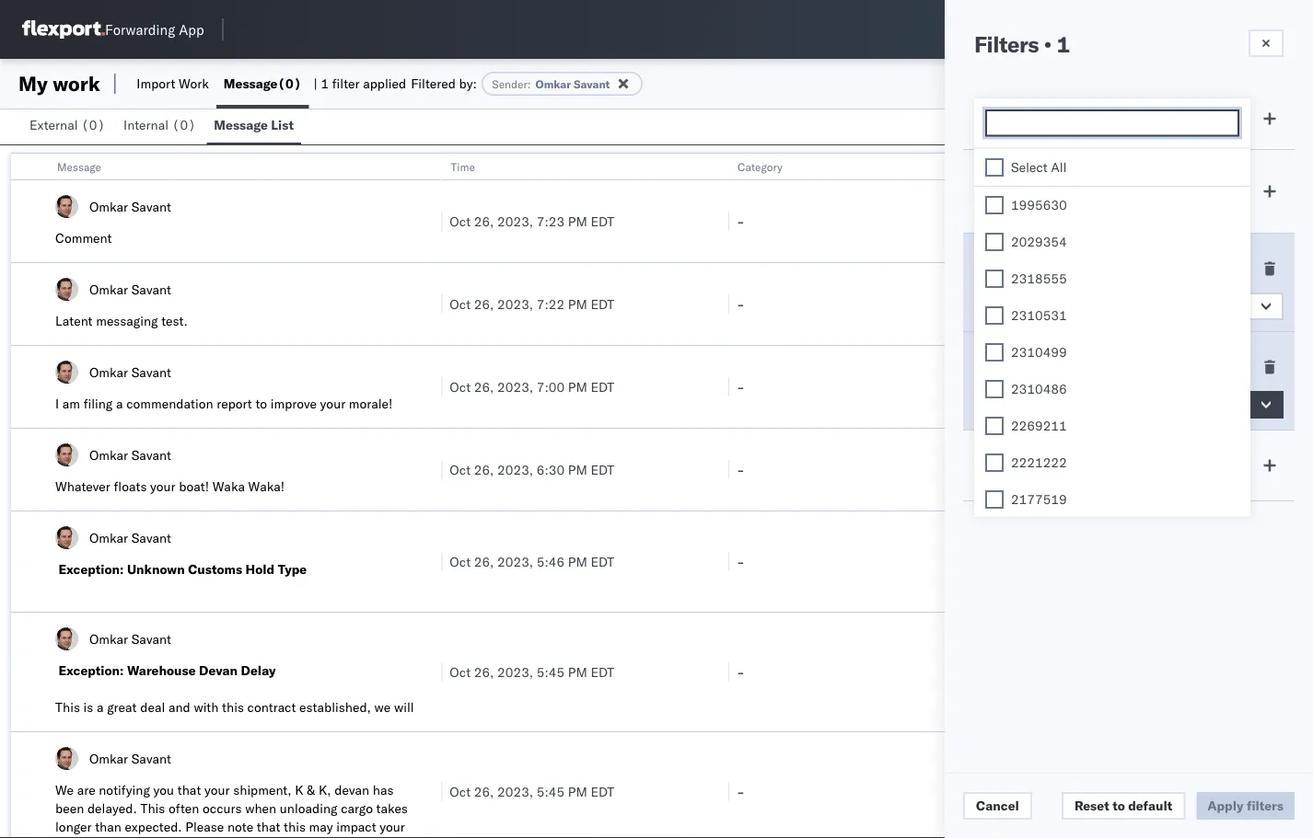 Task type: describe. For each thing, give the bounding box(es) containing it.
is
[[83, 700, 93, 716]]

when
[[245, 801, 276, 817]]

lucrative
[[105, 718, 156, 734]]

savant right :
[[574, 77, 610, 91]]

1 pm from the top
[[568, 213, 587, 229]]

expected.
[[125, 820, 182, 836]]

2318555
[[1011, 270, 1067, 286]]

your down takes
[[380, 820, 405, 836]]

458574 for oct 26, 2023, 7:23 pm edt
[[1062, 213, 1110, 229]]

internal
[[123, 117, 169, 133]]

takes
[[376, 801, 408, 817]]

customs
[[188, 562, 242, 578]]

2023, for a
[[497, 379, 533, 395]]

26, for boat!
[[474, 462, 494, 478]]

select all
[[1011, 159, 1067, 175]]

than
[[95, 820, 122, 836]]

exception: for exception: unknown customs hold type
[[58, 562, 124, 578]]

this is a great deal and with this contract established, we will create a lucrative partnership.
[[55, 700, 414, 734]]

oct 26, 2023, 6:30 pm edt
[[450, 462, 614, 478]]

omkar right :
[[536, 77, 571, 91]]

item/shipment
[[1093, 160, 1168, 174]]

please
[[185, 820, 224, 836]]

(0) for internal (0)
[[172, 117, 196, 133]]

oct for boat!
[[450, 462, 471, 478]]

whatever floats your boat! waka waka!
[[55, 479, 285, 495]]

- for a
[[737, 379, 745, 395]]

0 vertical spatial to
[[256, 396, 267, 412]]

oct 26, 2023, 7:23 pm edt
[[450, 213, 614, 229]]

resize handle column header for time
[[706, 154, 728, 839]]

omkar up warehouse
[[89, 631, 128, 647]]

report
[[217, 396, 252, 412]]

flex- 458574 for oct 26, 2023, 7:23 pm edt
[[1024, 213, 1110, 229]]

flex- 458574 for oct 26, 2023, 7:22 pm edt
[[1024, 296, 1110, 312]]

6 oct from the top
[[450, 664, 471, 681]]

- for boat!
[[737, 462, 745, 478]]

omkar savant inside button
[[995, 298, 1081, 314]]

7:23
[[537, 213, 565, 229]]

message for message (0)
[[224, 76, 278, 92]]

2310499
[[1011, 344, 1067, 360]]

created date
[[974, 458, 1056, 474]]

work
[[179, 76, 209, 92]]

1 oct from the top
[[450, 213, 471, 229]]

external (0)
[[29, 117, 105, 133]]

6 26, from the top
[[474, 664, 494, 681]]

458574 for oct 26, 2023, 5:45 pm edt
[[1062, 784, 1110, 800]]

- for latent messaging test.
[[737, 296, 745, 312]]

savant inside button
[[1039, 298, 1081, 314]]

this inside this is a great deal and with this contract established, we will create a lucrative partnership.
[[222, 700, 244, 716]]

savant for exception:
[[131, 530, 171, 546]]

savant for i
[[131, 364, 171, 380]]

comment
[[55, 230, 112, 246]]

oct for a
[[450, 379, 471, 395]]

2023, for boat!
[[497, 462, 533, 478]]

1 2023, from the top
[[497, 213, 533, 229]]

1 horizontal spatial that
[[257, 820, 280, 836]]

pm for a
[[568, 379, 587, 395]]

omkar savant for exception:
[[89, 530, 171, 546]]

we are notifying you that your shipment, k & k, devan has been delayed. this often occurs when unloading cargo takes longer than expected. please note that this may impact your
[[55, 783, 408, 836]]

message (0)
[[224, 76, 302, 92]]

i
[[55, 396, 59, 412]]

edt for boat!
[[591, 462, 614, 478]]

your left morale!
[[320, 396, 345, 412]]

boat!
[[179, 479, 209, 495]]

flex- 1366815
[[1024, 462, 1118, 478]]

we
[[374, 700, 391, 716]]

omkar savant up warehouse
[[89, 631, 171, 647]]

are
[[77, 783, 95, 799]]

6 - from the top
[[737, 664, 745, 681]]

waka!
[[248, 479, 285, 495]]

1 26, from the top
[[474, 213, 494, 229]]

:
[[528, 77, 531, 91]]

exception: for exception: warehouse devan delay
[[58, 663, 124, 679]]

delayed.
[[87, 801, 137, 817]]

all
[[1051, 159, 1067, 175]]

this inside "we are notifying you that your shipment, k & k, devan has been delayed. this often occurs when unloading cargo takes longer than expected. please note that this may impact your"
[[284, 820, 306, 836]]

2023, for you
[[497, 784, 533, 800]]

k,
[[319, 783, 331, 799]]

morale!
[[349, 396, 393, 412]]

1366815
[[1062, 462, 1118, 478]]

messaging
[[96, 313, 158, 329]]

- for you
[[737, 784, 745, 800]]

reset to default button
[[1062, 793, 1185, 821]]

with
[[194, 700, 219, 716]]

whatever
[[55, 479, 110, 495]]

omkar for i
[[89, 364, 128, 380]]

list box containing select all
[[974, 149, 1251, 839]]

message list
[[214, 117, 294, 133]]

improve
[[271, 396, 317, 412]]

flex- for oct 26, 2023, 7:23 pm edt
[[1024, 213, 1062, 229]]

(0) for message (0)
[[278, 76, 302, 92]]

your left the boat! at the bottom
[[150, 479, 176, 495]]

oct 26, 2023, 7:22 pm edt
[[450, 296, 614, 312]]

related
[[1024, 160, 1063, 174]]

flex- for oct 26, 2023, 7:22 pm edt
[[1024, 296, 1062, 312]]

1995630
[[1011, 197, 1067, 213]]

(0) for external (0)
[[81, 117, 105, 133]]

|
[[314, 76, 318, 92]]

1 vertical spatial 1
[[321, 76, 329, 92]]

sender : omkar savant
[[492, 77, 610, 91]]

26, for hold
[[474, 554, 494, 570]]

edt for hold
[[591, 554, 614, 570]]

2221222
[[1011, 454, 1067, 471]]

filter
[[332, 76, 360, 92]]

filing
[[83, 396, 113, 412]]

6:30
[[537, 462, 565, 478]]

established,
[[299, 700, 371, 716]]

message for message
[[57, 160, 101, 174]]

been
[[55, 801, 84, 817]]

forwarding
[[105, 21, 175, 38]]

to inside reset to default button
[[1113, 798, 1125, 815]]

forwarding app
[[105, 21, 204, 38]]

great
[[107, 700, 137, 716]]

reset
[[1075, 798, 1109, 815]]

1 oct 26, 2023, 5:45 pm edt from the top
[[450, 664, 614, 681]]

resize handle column header for message
[[419, 154, 441, 839]]

&
[[307, 783, 315, 799]]

devan
[[199, 663, 238, 679]]

classification
[[1108, 183, 1186, 199]]

omkar savant for comment
[[89, 198, 171, 215]]

1854269
[[1062, 379, 1118, 395]]

message for message classification category
[[1108, 170, 1159, 186]]

date
[[1027, 458, 1056, 474]]

app
[[179, 21, 204, 38]]

flex- for oct 26, 2023, 6:30 pm edt
[[1024, 462, 1062, 478]]

latent messaging test.
[[55, 313, 188, 329]]

select
[[1011, 159, 1048, 175]]

flexport. image
[[22, 20, 105, 39]]

omkar for latent
[[89, 281, 128, 297]]

shipment,
[[233, 783, 292, 799]]



Task type: vqa. For each thing, say whether or not it's contained in the screenshot.
3rd Ocean FCL from the bottom of the page
no



Task type: locate. For each thing, give the bounding box(es) containing it.
omkar savant
[[89, 198, 171, 215], [89, 281, 171, 297], [995, 298, 1081, 314], [89, 364, 171, 380], [89, 447, 171, 463], [89, 530, 171, 546], [89, 631, 171, 647], [89, 751, 171, 767]]

0 vertical spatial this
[[222, 700, 244, 716]]

your up the occurs
[[204, 783, 230, 799]]

1
[[1057, 30, 1070, 58], [321, 76, 329, 92]]

work for my
[[53, 71, 100, 96]]

1 horizontal spatial sender
[[974, 261, 1018, 277]]

work up "external (0)"
[[53, 71, 100, 96]]

flex- 1854269
[[1024, 379, 1118, 395]]

None checkbox
[[985, 343, 1004, 361], [985, 454, 1004, 472], [985, 343, 1004, 361], [985, 454, 1004, 472]]

oct for latent messaging test.
[[450, 296, 471, 312]]

2 2023, from the top
[[497, 296, 533, 312]]

0 horizontal spatial type
[[278, 562, 307, 578]]

savant up test.
[[131, 281, 171, 297]]

oct 26, 2023, 7:00 pm edt
[[450, 379, 614, 395]]

message left the 'list'
[[214, 117, 268, 133]]

commendation
[[126, 396, 213, 412]]

list
[[271, 117, 294, 133]]

458574 left default
[[1062, 784, 1110, 800]]

to right reset
[[1113, 798, 1125, 815]]

type right 'hold'
[[278, 562, 307, 578]]

458574 down 2318555
[[1062, 296, 1110, 312]]

7 2023, from the top
[[497, 784, 533, 800]]

0 horizontal spatial (0)
[[81, 117, 105, 133]]

26, for a
[[474, 379, 494, 395]]

1 vertical spatial type
[[278, 562, 307, 578]]

0 horizontal spatial this
[[55, 700, 80, 716]]

1 vertical spatial to
[[1113, 798, 1125, 815]]

flex- down 1995630
[[1024, 213, 1062, 229]]

2 pm from the top
[[568, 296, 587, 312]]

pm for latent messaging test.
[[568, 296, 587, 312]]

2 vertical spatial a
[[95, 718, 102, 734]]

4 resize handle column header from the left
[[1280, 154, 1302, 839]]

7 pm from the top
[[568, 784, 587, 800]]

0 vertical spatial oct 26, 2023, 5:45 pm edt
[[450, 664, 614, 681]]

(0)
[[278, 76, 302, 92], [81, 117, 105, 133], [172, 117, 196, 133]]

message up the select
[[974, 111, 1028, 127]]

2310486
[[1011, 381, 1067, 397]]

exception: unknown customs hold type
[[58, 562, 307, 578]]

3 resize handle column header from the left
[[993, 154, 1015, 839]]

1 5:45 from the top
[[537, 664, 565, 681]]

that down when
[[257, 820, 280, 836]]

omkar inside button
[[995, 298, 1036, 314]]

flex- for oct 26, 2023, 7:00 pm edt
[[1024, 379, 1062, 395]]

flex- down 2310499
[[1024, 379, 1062, 395]]

this right with
[[222, 700, 244, 716]]

3 edt from the top
[[591, 379, 614, 395]]

message classification category
[[1108, 170, 1186, 212]]

•
[[1044, 30, 1052, 58]]

1 horizontal spatial this
[[284, 820, 306, 836]]

a right filing
[[116, 396, 123, 412]]

omkar up floats
[[89, 447, 128, 463]]

2029354
[[1011, 233, 1067, 250]]

4 26, from the top
[[474, 462, 494, 478]]

savant up whatever floats your boat! waka waka! in the bottom of the page
[[131, 447, 171, 463]]

3 oct from the top
[[450, 379, 471, 395]]

omkar savant up floats
[[89, 447, 171, 463]]

message up message list
[[224, 76, 278, 92]]

omkar up latent messaging test.
[[89, 281, 128, 297]]

2269211
[[1011, 418, 1067, 434]]

7 26, from the top
[[474, 784, 494, 800]]

message for message type
[[974, 111, 1028, 127]]

0 vertical spatial 5:45
[[537, 664, 565, 681]]

to right report
[[256, 396, 267, 412]]

None text field
[[992, 116, 1238, 132]]

0 horizontal spatial category
[[738, 160, 783, 174]]

1 flex- 458574 from the top
[[1024, 213, 1110, 229]]

1 vertical spatial this
[[284, 820, 306, 836]]

0 vertical spatial 1
[[1057, 30, 1070, 58]]

omkar savant up filing
[[89, 364, 171, 380]]

omkar savant down 2318555
[[995, 298, 1081, 314]]

devan
[[335, 783, 369, 799]]

will
[[394, 700, 414, 716]]

2 5:45 from the top
[[537, 784, 565, 800]]

4 - from the top
[[737, 462, 745, 478]]

5 edt from the top
[[591, 554, 614, 570]]

3 2023, from the top
[[497, 379, 533, 395]]

omkar up notifying
[[89, 751, 128, 767]]

external (0) button
[[22, 109, 116, 145]]

shipment
[[974, 359, 1034, 375]]

3 flex- from the top
[[1024, 379, 1062, 395]]

omkar for exception:
[[89, 530, 128, 546]]

6 edt from the top
[[591, 664, 614, 681]]

savant up commendation
[[131, 364, 171, 380]]

0 horizontal spatial work
[[53, 71, 100, 96]]

0 vertical spatial sender
[[492, 77, 528, 91]]

4 pm from the top
[[568, 462, 587, 478]]

omkar down 2318555
[[995, 298, 1036, 314]]

1 vertical spatial 5:45
[[537, 784, 565, 800]]

1 horizontal spatial to
[[1113, 798, 1125, 815]]

you
[[153, 783, 174, 799]]

26, for you
[[474, 784, 494, 800]]

omkar savant for we
[[89, 751, 171, 767]]

unknown
[[127, 562, 185, 578]]

may
[[309, 820, 333, 836]]

edt for you
[[591, 784, 614, 800]]

1 horizontal spatial category
[[974, 183, 1030, 199]]

often
[[168, 801, 199, 817]]

omkar savant up messaging
[[89, 281, 171, 297]]

4 edt from the top
[[591, 462, 614, 478]]

edt for latent messaging test.
[[591, 296, 614, 312]]

flex-
[[1024, 213, 1062, 229], [1024, 296, 1062, 312], [1024, 379, 1062, 395], [1024, 462, 1062, 478], [1024, 784, 1062, 800]]

4 flex- from the top
[[1024, 462, 1062, 478]]

cancel button
[[963, 793, 1032, 821]]

omkar down floats
[[89, 530, 128, 546]]

omkar up filing
[[89, 364, 128, 380]]

1 vertical spatial oct 26, 2023, 5:45 pm edt
[[450, 784, 614, 800]]

458574 for oct 26, 2023, 7:22 pm edt
[[1062, 296, 1110, 312]]

time
[[451, 160, 475, 174]]

0 vertical spatial category
[[738, 160, 783, 174]]

2023,
[[497, 213, 533, 229], [497, 296, 533, 312], [497, 379, 533, 395], [497, 462, 533, 478], [497, 554, 533, 570], [497, 664, 533, 681], [497, 784, 533, 800]]

related work item/shipment
[[1024, 160, 1168, 174]]

5 26, from the top
[[474, 554, 494, 570]]

1 458574 from the top
[[1062, 213, 1110, 229]]

a
[[116, 396, 123, 412], [97, 700, 104, 716], [95, 718, 102, 734]]

omkar savant button
[[974, 293, 1284, 320]]

this up create
[[55, 700, 80, 716]]

1 exception: from the top
[[58, 562, 124, 578]]

sender for sender
[[974, 261, 1018, 277]]

message left type
[[1108, 111, 1159, 127]]

3 pm from the top
[[568, 379, 587, 395]]

that up often
[[177, 783, 201, 799]]

filters
[[974, 30, 1039, 58]]

omkar for we
[[89, 751, 128, 767]]

0 horizontal spatial that
[[177, 783, 201, 799]]

flex- 458574 right cancel
[[1024, 784, 1110, 800]]

my
[[18, 71, 48, 96]]

Search Shipments (/) text field
[[961, 16, 1138, 43]]

type
[[1031, 111, 1061, 127], [278, 562, 307, 578]]

message for message list
[[214, 117, 268, 133]]

1 right '•'
[[1057, 30, 1070, 58]]

2 458574 from the top
[[1062, 296, 1110, 312]]

savant up warehouse
[[131, 631, 171, 647]]

1 vertical spatial exception:
[[58, 663, 124, 679]]

savant down "internal (0)" button
[[131, 198, 171, 215]]

we
[[55, 783, 74, 799]]

flex- 458574 down 1995630
[[1024, 213, 1110, 229]]

this
[[55, 700, 80, 716], [140, 801, 165, 817]]

resize handle column header for category
[[993, 154, 1015, 839]]

omkar savant up comment
[[89, 198, 171, 215]]

(0) left the |
[[278, 76, 302, 92]]

deal
[[140, 700, 165, 716]]

2 oct from the top
[[450, 296, 471, 312]]

2 oct 26, 2023, 5:45 pm edt from the top
[[450, 784, 614, 800]]

1 right the |
[[321, 76, 329, 92]]

contract
[[247, 700, 296, 716]]

partnership.
[[159, 718, 231, 734]]

3 458574 from the top
[[1062, 784, 1110, 800]]

omkar for whatever
[[89, 447, 128, 463]]

category
[[1108, 196, 1158, 212]]

filtered
[[411, 76, 456, 92]]

| 1 filter applied filtered by:
[[314, 76, 477, 92]]

(0) right external
[[81, 117, 105, 133]]

omkar savant up notifying
[[89, 751, 171, 767]]

this down 'unloading'
[[284, 820, 306, 836]]

3 - from the top
[[737, 379, 745, 395]]

hold
[[246, 562, 275, 578]]

savant up "you"
[[131, 751, 171, 767]]

exception: warehouse devan delay
[[58, 663, 276, 679]]

1 horizontal spatial work
[[1066, 160, 1090, 174]]

occurs
[[203, 801, 242, 817]]

unloading
[[280, 801, 338, 817]]

0 horizontal spatial to
[[256, 396, 267, 412]]

pm
[[568, 213, 587, 229], [568, 296, 587, 312], [568, 379, 587, 395], [568, 462, 587, 478], [568, 554, 587, 570], [568, 664, 587, 681], [568, 784, 587, 800]]

i am filing a commendation report to improve your morale!
[[55, 396, 393, 412]]

3 flex- 458574 from the top
[[1024, 784, 1110, 800]]

1 vertical spatial that
[[257, 820, 280, 836]]

flex- right cancel
[[1024, 784, 1062, 800]]

your
[[320, 396, 345, 412], [150, 479, 176, 495], [204, 783, 230, 799], [380, 820, 405, 836]]

0 horizontal spatial sender
[[492, 77, 528, 91]]

message type
[[1108, 111, 1188, 127]]

0 vertical spatial work
[[53, 71, 100, 96]]

savant down 2318555
[[1039, 298, 1081, 314]]

internal (0) button
[[116, 109, 207, 145]]

savant up unknown
[[131, 530, 171, 546]]

omkar savant for latent
[[89, 281, 171, 297]]

None checkbox
[[985, 158, 1004, 176], [985, 196, 1004, 214], [985, 233, 1004, 251], [985, 269, 1004, 288], [985, 306, 1004, 325], [985, 380, 1004, 398], [985, 417, 1004, 435], [985, 490, 1004, 509], [985, 158, 1004, 176], [985, 196, 1004, 214], [985, 233, 1004, 251], [985, 269, 1004, 288], [985, 306, 1004, 325], [985, 380, 1004, 398], [985, 417, 1004, 435], [985, 490, 1004, 509]]

exception: left unknown
[[58, 562, 124, 578]]

0 vertical spatial a
[[116, 396, 123, 412]]

reset to default
[[1075, 798, 1173, 815]]

cancel
[[976, 798, 1019, 815]]

1 horizontal spatial type
[[1031, 111, 1061, 127]]

omkar for comment
[[89, 198, 128, 215]]

longer
[[55, 820, 92, 836]]

5 pm from the top
[[568, 554, 587, 570]]

3 26, from the top
[[474, 379, 494, 395]]

pm for hold
[[568, 554, 587, 570]]

flex- for oct 26, 2023, 5:45 pm edt
[[1024, 784, 1062, 800]]

filters • 1
[[974, 30, 1070, 58]]

work for related
[[1066, 160, 1090, 174]]

omkar savant for whatever
[[89, 447, 171, 463]]

1 vertical spatial work
[[1066, 160, 1090, 174]]

1 flex- from the top
[[1024, 213, 1062, 229]]

1 vertical spatial a
[[97, 700, 104, 716]]

this inside "we are notifying you that your shipment, k & k, devan has been delayed. this often occurs when unloading cargo takes longer than expected. please note that this may impact your"
[[140, 801, 165, 817]]

2 edt from the top
[[591, 296, 614, 312]]

cargo
[[341, 801, 373, 817]]

7 - from the top
[[737, 784, 745, 800]]

1 vertical spatial 458574
[[1062, 296, 1110, 312]]

edt for a
[[591, 379, 614, 395]]

0 vertical spatial exception:
[[58, 562, 124, 578]]

2 horizontal spatial (0)
[[278, 76, 302, 92]]

6 pm from the top
[[568, 664, 587, 681]]

0 horizontal spatial 1
[[321, 76, 329, 92]]

1 vertical spatial flex- 458574
[[1024, 296, 1110, 312]]

sender down 2029354
[[974, 261, 1018, 277]]

1 horizontal spatial (0)
[[172, 117, 196, 133]]

resize handle column header
[[419, 154, 441, 839], [706, 154, 728, 839], [993, 154, 1015, 839], [1280, 154, 1302, 839]]

2 vertical spatial flex- 458574
[[1024, 784, 1110, 800]]

message inside message list button
[[214, 117, 268, 133]]

2 exception: from the top
[[58, 663, 124, 679]]

7 edt from the top
[[591, 784, 614, 800]]

-
[[737, 213, 745, 229], [737, 296, 745, 312], [737, 379, 745, 395], [737, 462, 745, 478], [737, 554, 745, 570], [737, 664, 745, 681], [737, 784, 745, 800]]

omkar savant for i
[[89, 364, 171, 380]]

2 resize handle column header from the left
[[706, 154, 728, 839]]

flex- down 2318555
[[1024, 296, 1062, 312]]

exception: up is
[[58, 663, 124, 679]]

2023, for hold
[[497, 554, 533, 570]]

import work
[[137, 76, 209, 92]]

1 horizontal spatial this
[[140, 801, 165, 817]]

7:00
[[537, 379, 565, 395]]

0 vertical spatial flex- 458574
[[1024, 213, 1110, 229]]

a right is
[[97, 700, 104, 716]]

sender right "by:"
[[492, 77, 528, 91]]

pm for you
[[568, 784, 587, 800]]

1 - from the top
[[737, 213, 745, 229]]

omkar up comment
[[89, 198, 128, 215]]

message type
[[974, 111, 1061, 127]]

oct for you
[[450, 784, 471, 800]]

message for message type
[[1108, 111, 1159, 127]]

savant for we
[[131, 751, 171, 767]]

this up expected.
[[140, 801, 165, 817]]

floats
[[114, 479, 147, 495]]

1 vertical spatial category
[[974, 183, 1030, 199]]

this inside this is a great deal and with this contract established, we will create a lucrative partnership.
[[55, 700, 80, 716]]

458574 down category
[[1062, 213, 1110, 229]]

flex- 458574 for oct 26, 2023, 5:45 pm edt
[[1024, 784, 1110, 800]]

import
[[137, 76, 175, 92]]

message down external (0) button
[[57, 160, 101, 174]]

2023, for latent messaging test.
[[497, 296, 533, 312]]

7 oct from the top
[[450, 784, 471, 800]]

sender for sender : omkar savant
[[492, 77, 528, 91]]

5 2023, from the top
[[497, 554, 533, 570]]

edt
[[591, 213, 614, 229], [591, 296, 614, 312], [591, 379, 614, 395], [591, 462, 614, 478], [591, 554, 614, 570], [591, 664, 614, 681], [591, 784, 614, 800]]

work right related
[[1066, 160, 1090, 174]]

0 vertical spatial that
[[177, 783, 201, 799]]

5 flex- from the top
[[1024, 784, 1062, 800]]

my work
[[18, 71, 100, 96]]

7:22
[[537, 296, 565, 312]]

0 vertical spatial type
[[1031, 111, 1061, 127]]

1 edt from the top
[[591, 213, 614, 229]]

2 26, from the top
[[474, 296, 494, 312]]

1 vertical spatial this
[[140, 801, 165, 817]]

impact
[[336, 820, 376, 836]]

resize handle column header for related work item/shipment
[[1280, 154, 1302, 839]]

type up related
[[1031, 111, 1061, 127]]

omkar savant up unknown
[[89, 530, 171, 546]]

a right create
[[95, 718, 102, 734]]

oct for hold
[[450, 554, 471, 570]]

1 vertical spatial sender
[[974, 261, 1018, 277]]

omkar
[[536, 77, 571, 91], [89, 198, 128, 215], [89, 281, 128, 297], [995, 298, 1036, 314], [89, 364, 128, 380], [89, 447, 128, 463], [89, 530, 128, 546], [89, 631, 128, 647], [89, 751, 128, 767]]

flex- up 2177519
[[1024, 462, 1062, 478]]

4 2023, from the top
[[497, 462, 533, 478]]

0 horizontal spatial this
[[222, 700, 244, 716]]

by:
[[459, 76, 477, 92]]

2 vertical spatial 458574
[[1062, 784, 1110, 800]]

2 flex- 458574 from the top
[[1024, 296, 1110, 312]]

savant for latent
[[131, 281, 171, 297]]

5 - from the top
[[737, 554, 745, 570]]

2 flex- from the top
[[1024, 296, 1062, 312]]

- for hold
[[737, 554, 745, 570]]

5:45
[[537, 664, 565, 681], [537, 784, 565, 800]]

message up category
[[1108, 170, 1159, 186]]

6 2023, from the top
[[497, 664, 533, 681]]

2 - from the top
[[737, 296, 745, 312]]

1 horizontal spatial 1
[[1057, 30, 1070, 58]]

5 oct from the top
[[450, 554, 471, 570]]

0 vertical spatial 458574
[[1062, 213, 1110, 229]]

savant for comment
[[131, 198, 171, 215]]

0 vertical spatial this
[[55, 700, 80, 716]]

message inside message classification category
[[1108, 170, 1159, 186]]

26, for latent messaging test.
[[474, 296, 494, 312]]

1 resize handle column header from the left
[[419, 154, 441, 839]]

savant for whatever
[[131, 447, 171, 463]]

list box
[[974, 149, 1251, 839]]

5:46
[[537, 554, 565, 570]]

4 oct from the top
[[450, 462, 471, 478]]

pm for boat!
[[568, 462, 587, 478]]

(0) right internal
[[172, 117, 196, 133]]

flex- 458574 down 2318555
[[1024, 296, 1110, 312]]



